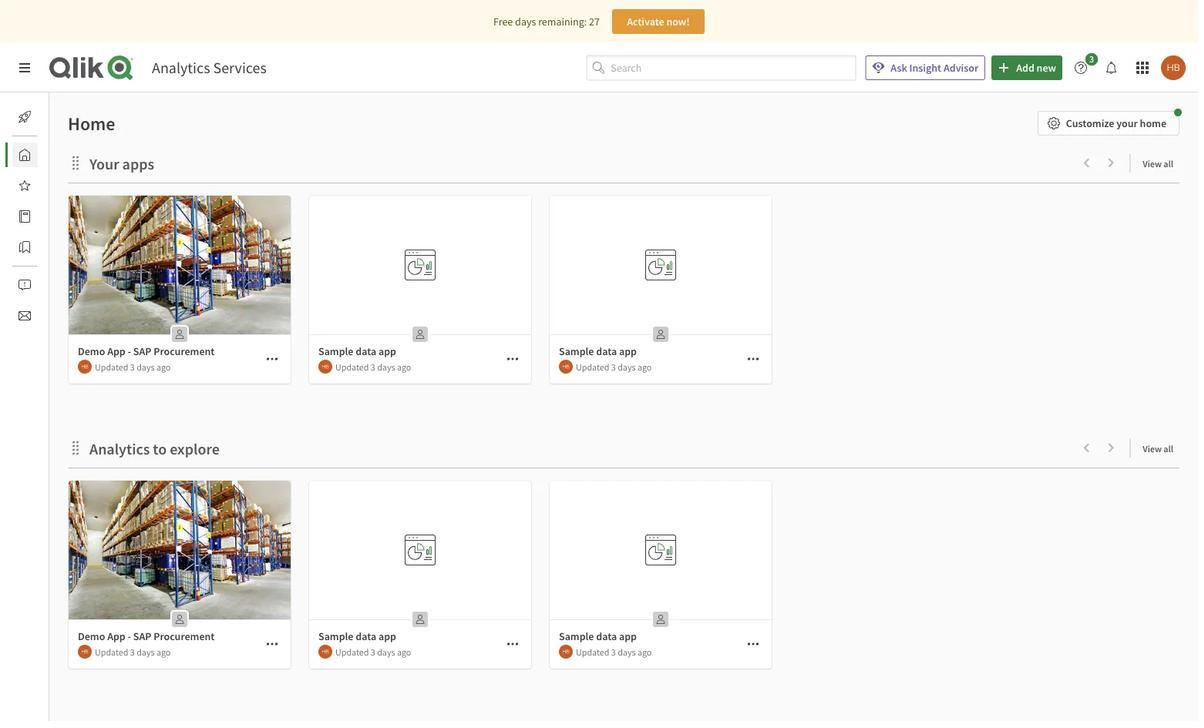 Task type: describe. For each thing, give the bounding box(es) containing it.
insight
[[909, 61, 941, 75]]

analytics for analytics services
[[152, 58, 210, 77]]

add new
[[1016, 61, 1056, 75]]

demo app - sap procurement for to
[[78, 630, 215, 644]]

analytics services element
[[152, 58, 267, 77]]

ask insight advisor button
[[865, 56, 985, 80]]

view all for your apps
[[1143, 158, 1173, 170]]

subscriptions image
[[19, 310, 31, 322]]

getting started image
[[19, 111, 31, 123]]

view all link for your apps
[[1143, 153, 1180, 173]]

explore
[[170, 440, 220, 459]]

- for your
[[128, 345, 131, 358]]

customize your home button
[[1038, 111, 1180, 136]]

1 howard brown image from the left
[[78, 360, 92, 374]]

Search text field
[[611, 55, 856, 80]]

all for your apps
[[1164, 158, 1173, 170]]

your
[[89, 155, 119, 174]]

alerts link
[[12, 273, 75, 298]]

all for analytics to explore
[[1164, 443, 1173, 455]]

home inside main content
[[68, 112, 115, 135]]

remaining:
[[538, 15, 587, 29]]

add new button
[[992, 56, 1062, 80]]

home main content
[[43, 93, 1198, 722]]

home
[[1140, 116, 1166, 130]]

open sidebar menu image
[[19, 62, 31, 74]]

activate now!
[[627, 15, 690, 29]]

demo app - sap procurement for apps
[[78, 345, 215, 358]]

ask insight advisor
[[891, 61, 978, 75]]

3 howard brown image from the left
[[559, 360, 573, 374]]

catalog link
[[12, 204, 84, 229]]

qlik sense app image for to
[[69, 481, 291, 620]]

now!
[[666, 15, 690, 29]]

move collection image for analytics
[[68, 441, 83, 456]]

activate now! link
[[612, 9, 705, 34]]

to
[[153, 440, 167, 459]]

app for your
[[107, 345, 125, 358]]

home link
[[12, 143, 77, 167]]

more actions image
[[506, 353, 519, 365]]

apps
[[122, 155, 154, 174]]

27
[[589, 15, 600, 29]]



Task type: vqa. For each thing, say whether or not it's contained in the screenshot.
Qlik
no



Task type: locate. For each thing, give the bounding box(es) containing it.
1 app from the top
[[107, 345, 125, 358]]

1 procurement from the top
[[154, 345, 215, 358]]

1 vertical spatial view all link
[[1143, 439, 1180, 458]]

0 vertical spatial demo
[[78, 345, 105, 358]]

app for analytics
[[107, 630, 125, 644]]

view
[[1143, 158, 1162, 170], [1143, 443, 1162, 455]]

services
[[213, 58, 267, 77]]

customize
[[1066, 116, 1114, 130]]

-
[[128, 345, 131, 358], [128, 630, 131, 644]]

app
[[107, 345, 125, 358], [107, 630, 125, 644]]

demo for analytics to explore
[[78, 630, 105, 644]]

home left your
[[49, 148, 77, 162]]

0 vertical spatial view all
[[1143, 158, 1173, 170]]

updated 3 days ago
[[95, 361, 171, 373], [335, 361, 411, 373], [576, 361, 652, 373], [95, 646, 171, 658], [335, 646, 411, 658], [576, 646, 652, 658]]

howard brown element
[[78, 360, 92, 374], [318, 360, 332, 374], [559, 360, 573, 374], [78, 645, 92, 659], [318, 645, 332, 659], [559, 645, 573, 659]]

2 all from the top
[[1164, 443, 1173, 455]]

your
[[1116, 116, 1138, 130]]

2 sap from the top
[[133, 630, 151, 644]]

customize your home
[[1066, 116, 1166, 130]]

demo app - sap procurement
[[78, 345, 215, 358], [78, 630, 215, 644]]

0 vertical spatial view all link
[[1143, 153, 1180, 173]]

updated
[[95, 361, 128, 373], [335, 361, 369, 373], [576, 361, 609, 373], [95, 646, 128, 658], [335, 646, 369, 658], [576, 646, 609, 658]]

1 demo from the top
[[78, 345, 105, 358]]

1 vertical spatial demo app - sap procurement
[[78, 630, 215, 644]]

1 vertical spatial home
[[49, 148, 77, 162]]

move collection image for your
[[68, 155, 83, 171]]

demo
[[78, 345, 105, 358], [78, 630, 105, 644]]

advisor
[[944, 61, 978, 75]]

0 vertical spatial sap
[[133, 345, 151, 358]]

2 view all from the top
[[1143, 443, 1173, 455]]

1 vertical spatial qlik sense app image
[[69, 481, 291, 620]]

1 vertical spatial all
[[1164, 443, 1173, 455]]

qlik sense app image for apps
[[69, 196, 291, 335]]

analytics
[[152, 58, 210, 77], [89, 440, 150, 459]]

searchbar element
[[586, 55, 856, 80]]

view all link for analytics to explore
[[1143, 439, 1180, 458]]

1 horizontal spatial analytics
[[152, 58, 210, 77]]

2 qlik sense app image from the top
[[69, 481, 291, 620]]

demo for your apps
[[78, 345, 105, 358]]

collections image
[[19, 241, 31, 254]]

view all
[[1143, 158, 1173, 170], [1143, 443, 1173, 455]]

0 vertical spatial all
[[1164, 158, 1173, 170]]

favorites image
[[19, 180, 31, 192]]

view for analytics to explore
[[1143, 443, 1162, 455]]

- for analytics
[[128, 630, 131, 644]]

1 vertical spatial view
[[1143, 443, 1162, 455]]

view all link
[[1143, 153, 1180, 173], [1143, 439, 1180, 458]]

ask
[[891, 61, 907, 75]]

3 inside dropdown button
[[1089, 53, 1094, 65]]

procurement for to
[[154, 630, 215, 644]]

0 vertical spatial home
[[68, 112, 115, 135]]

sap for apps
[[133, 345, 151, 358]]

2 howard brown image from the left
[[318, 360, 332, 374]]

0 vertical spatial -
[[128, 345, 131, 358]]

analytics inside home main content
[[89, 440, 150, 459]]

1 view from the top
[[1143, 158, 1162, 170]]

activate
[[627, 15, 664, 29]]

add
[[1016, 61, 1034, 75]]

analytics left the to on the left of page
[[89, 440, 150, 459]]

1 all from the top
[[1164, 158, 1173, 170]]

analytics to explore
[[89, 440, 220, 459]]

2 view all link from the top
[[1143, 439, 1180, 458]]

2 demo app - sap procurement from the top
[[78, 630, 215, 644]]

app
[[378, 345, 396, 358], [619, 345, 637, 358], [378, 630, 396, 644], [619, 630, 637, 644]]

0 vertical spatial qlik sense app image
[[69, 196, 291, 335]]

data
[[356, 345, 376, 358], [596, 345, 617, 358], [356, 630, 376, 644], [596, 630, 617, 644]]

days
[[515, 15, 536, 29], [137, 361, 155, 373], [377, 361, 395, 373], [618, 361, 636, 373], [137, 646, 155, 658], [377, 646, 395, 658], [618, 646, 636, 658]]

alerts image
[[19, 279, 31, 291]]

navigation pane element
[[0, 99, 84, 335]]

analytics left services
[[152, 58, 210, 77]]

2 app from the top
[[107, 630, 125, 644]]

howard brown image
[[1161, 56, 1186, 80], [78, 645, 92, 659], [318, 645, 332, 659], [559, 645, 573, 659]]

0 vertical spatial procurement
[[154, 345, 215, 358]]

1 vertical spatial procurement
[[154, 630, 215, 644]]

more actions image
[[266, 353, 278, 365], [747, 353, 759, 365], [266, 638, 278, 651], [506, 638, 519, 651], [747, 638, 759, 651]]

howard brown image
[[78, 360, 92, 374], [318, 360, 332, 374], [559, 360, 573, 374]]

catalog
[[49, 210, 84, 224]]

all
[[1164, 158, 1173, 170], [1164, 443, 1173, 455]]

0 horizontal spatial analytics
[[89, 440, 150, 459]]

view all for analytics to explore
[[1143, 443, 1173, 455]]

analytics for analytics to explore
[[89, 440, 150, 459]]

home
[[68, 112, 115, 135], [49, 148, 77, 162]]

qlik sense app image
[[69, 196, 291, 335], [69, 481, 291, 620]]

1 vertical spatial sap
[[133, 630, 151, 644]]

1 view all from the top
[[1143, 158, 1173, 170]]

2 demo from the top
[[78, 630, 105, 644]]

new
[[1037, 61, 1056, 75]]

analytics services
[[152, 58, 267, 77]]

1 horizontal spatial howard brown image
[[318, 360, 332, 374]]

3
[[1089, 53, 1094, 65], [130, 361, 135, 373], [371, 361, 375, 373], [611, 361, 616, 373], [130, 646, 135, 658], [371, 646, 375, 658], [611, 646, 616, 658]]

sap for to
[[133, 630, 151, 644]]

alerts
[[49, 278, 75, 292]]

sap
[[133, 345, 151, 358], [133, 630, 151, 644]]

2 horizontal spatial howard brown image
[[559, 360, 573, 374]]

0 vertical spatial demo app - sap procurement
[[78, 345, 215, 358]]

0 horizontal spatial howard brown image
[[78, 360, 92, 374]]

1 - from the top
[[128, 345, 131, 358]]

0 vertical spatial view
[[1143, 158, 1162, 170]]

home inside navigation pane element
[[49, 148, 77, 162]]

ago
[[156, 361, 171, 373], [397, 361, 411, 373], [637, 361, 652, 373], [156, 646, 171, 658], [397, 646, 411, 658], [637, 646, 652, 658]]

move collection image
[[68, 155, 83, 171], [68, 441, 83, 456]]

1 vertical spatial analytics
[[89, 440, 150, 459]]

analytics to explore link
[[89, 440, 226, 459]]

your apps
[[89, 155, 154, 174]]

sample data app
[[318, 345, 396, 358], [559, 345, 637, 358], [318, 630, 396, 644], [559, 630, 637, 644]]

1 vertical spatial view all
[[1143, 443, 1173, 455]]

sample
[[318, 345, 353, 358], [559, 345, 594, 358], [318, 630, 353, 644], [559, 630, 594, 644]]

2 procurement from the top
[[154, 630, 215, 644]]

0 vertical spatial move collection image
[[68, 155, 83, 171]]

home up your
[[68, 112, 115, 135]]

procurement
[[154, 345, 215, 358], [154, 630, 215, 644]]

0 vertical spatial app
[[107, 345, 125, 358]]

1 vertical spatial demo
[[78, 630, 105, 644]]

1 vertical spatial app
[[107, 630, 125, 644]]

personal element
[[167, 322, 192, 347], [408, 322, 432, 347], [648, 322, 673, 347], [167, 607, 192, 632], [408, 607, 432, 632], [648, 607, 673, 632]]

3 button
[[1068, 53, 1102, 80]]

2 view from the top
[[1143, 443, 1162, 455]]

free
[[493, 15, 513, 29]]

view for your apps
[[1143, 158, 1162, 170]]

0 vertical spatial analytics
[[152, 58, 210, 77]]

free days remaining: 27
[[493, 15, 600, 29]]

1 qlik sense app image from the top
[[69, 196, 291, 335]]

1 vertical spatial move collection image
[[68, 441, 83, 456]]

procurement for apps
[[154, 345, 215, 358]]

1 vertical spatial -
[[128, 630, 131, 644]]

1 view all link from the top
[[1143, 153, 1180, 173]]

1 sap from the top
[[133, 345, 151, 358]]

your apps link
[[89, 155, 160, 174]]

2 - from the top
[[128, 630, 131, 644]]

1 demo app - sap procurement from the top
[[78, 345, 215, 358]]



